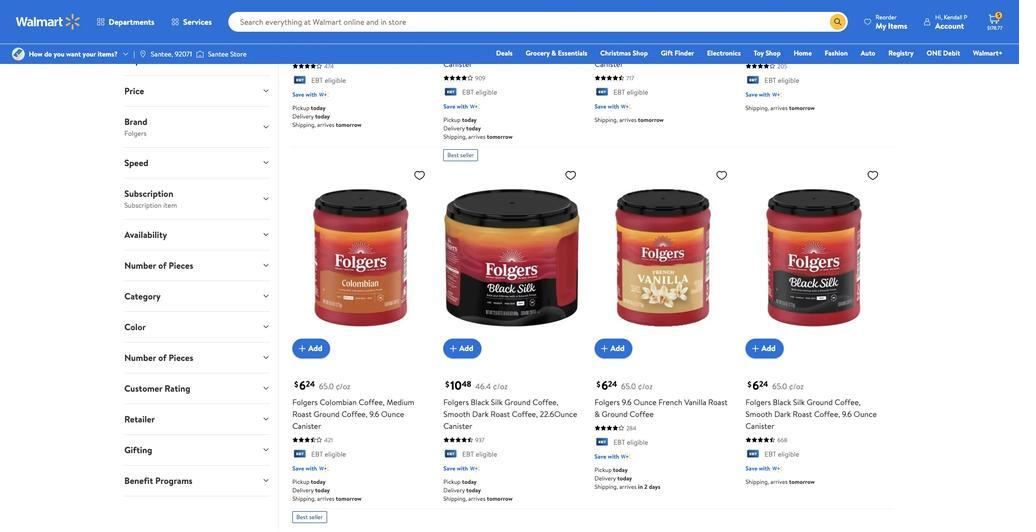 Task type: locate. For each thing, give the bounding box(es) containing it.
¢/oz
[[339, 19, 354, 30], [336, 381, 351, 392], [493, 381, 508, 392], [638, 381, 653, 392], [789, 381, 804, 392]]

of down availability
[[158, 260, 167, 272]]

13 left 32.9
[[299, 15, 310, 32]]

folgers colombian coffee, medium roast ground coffee, 9.6 ounce canister image
[[292, 165, 430, 351]]

shipping, arrives tomorrow down 668
[[746, 478, 815, 487]]

& right grocery
[[552, 48, 556, 58]]

walmart plus image for 10
[[470, 464, 480, 474]]

0 horizontal spatial classic
[[320, 35, 343, 46]]

save for $ 13 24 32.9 ¢/oz folgers classic roast ground coffee, 40.3-ounce
[[292, 90, 304, 99]]

 image
[[12, 48, 25, 61], [139, 50, 147, 58]]

1 6 from the left
[[299, 377, 306, 394]]

do
[[44, 49, 52, 59]]

1 add button from the left
[[292, 339, 330, 359]]

1 65.0 from the left
[[319, 381, 334, 392]]

0 horizontal spatial 6
[[299, 377, 306, 394]]

delivery for $ 6 24 65.0 ¢/oz folgers colombian coffee, medium roast ground coffee, 9.6 ounce canister
[[292, 487, 314, 495]]

3 add button from the left
[[595, 339, 633, 359]]

0 vertical spatial &
[[552, 48, 556, 58]]

smooth for 6
[[746, 409, 773, 420]]

1 horizontal spatial best
[[448, 151, 459, 159]]

5
[[998, 11, 1001, 19]]

0 horizontal spatial best
[[296, 513, 308, 522]]

silk inside $ 6 24 65.0 ¢/oz folgers black silk ground coffee, smooth dark roast coffee, 9.6 ounce canister
[[793, 397, 805, 408]]

1 vertical spatial of
[[158, 352, 167, 364]]

medium
[[444, 47, 471, 57], [387, 397, 415, 408]]

color tab
[[116, 312, 278, 342]]

2 65.0 from the left
[[621, 381, 636, 392]]

2 pieces from the top
[[169, 352, 193, 364]]

walmart plus image for $ 6 24 65.0 ¢/oz folgers colombian coffee, medium roast ground coffee, 9.6 ounce canister
[[319, 464, 329, 474]]

3 6 from the left
[[753, 377, 759, 394]]

customer rating
[[124, 383, 190, 395]]

1 vertical spatial subscription
[[124, 200, 162, 210]]

1 add to cart image from the left
[[296, 343, 308, 355]]

0 vertical spatial departments
[[109, 16, 154, 27]]

65.0 inside $ 6 24 65.0 ¢/oz folgers colombian coffee, medium roast ground coffee, 9.6 ounce canister
[[319, 381, 334, 392]]

6
[[299, 377, 306, 394], [602, 377, 608, 394], [753, 377, 759, 394]]

1 horizontal spatial &
[[595, 409, 600, 420]]

32.9
[[323, 19, 337, 30]]

smooth inside folgers black silk ground coffee, smooth dark roast coffee, 33.7ounce canister
[[595, 47, 622, 57]]

subscription
[[124, 188, 173, 200], [124, 200, 162, 210]]

save with for $ 6 24 65.0 ¢/oz folgers colombian coffee, medium roast ground coffee, 9.6 ounce canister
[[292, 465, 317, 473]]

smooth inside $ 6 24 65.0 ¢/oz folgers black silk ground coffee, smooth dark roast coffee, 9.6 ounce canister
[[746, 409, 773, 420]]

with for 10 folgers classic roast ground coffee, medium roast coffee, 25.9 ounce canister
[[457, 102, 468, 111]]

24 inside '$ 6 24 65.0 ¢/oz folgers 9.6 ounce french vanilla roast & ground coffee'
[[608, 379, 617, 390]]

24
[[310, 16, 319, 27], [632, 16, 641, 27], [306, 379, 315, 390], [608, 379, 617, 390], [759, 379, 769, 390]]

smooth inside '$ 10 48 46.4 ¢/oz folgers black silk ground coffee, smooth dark roast coffee, 22.6ounce canister'
[[444, 409, 470, 420]]

0 horizontal spatial medium
[[387, 397, 415, 408]]

subscription tab
[[116, 179, 278, 219]]

1 horizontal spatial 9.6
[[622, 397, 632, 408]]

$ 13 24
[[617, 15, 641, 32]]

0 horizontal spatial ebt image
[[444, 450, 458, 460]]

10 folgers classic roast ground coffee, medium roast coffee, 25.9 ounce canister
[[444, 15, 572, 69]]

number of pieces button up category 'dropdown button'
[[116, 251, 278, 281]]

save for 10 folgers classic roast ground coffee, medium roast coffee, 25.9 ounce canister
[[444, 102, 456, 111]]

0 horizontal spatial shop
[[633, 48, 648, 58]]

ground inside '$ 6 24 65.0 ¢/oz folgers 9.6 ounce french vanilla roast & ground coffee'
[[602, 409, 628, 420]]

2 13 from the left
[[621, 15, 632, 32]]

of
[[158, 260, 167, 272], [158, 352, 167, 364]]

classic down 32.9
[[320, 35, 343, 46]]

9.6 inside $ 6 24 65.0 ¢/oz folgers black silk ground coffee, smooth dark roast coffee, 9.6 ounce canister
[[842, 409, 852, 420]]

0 vertical spatial number
[[124, 260, 156, 272]]

save
[[292, 90, 304, 99], [746, 90, 758, 99], [444, 102, 456, 111], [595, 102, 607, 111], [595, 453, 607, 461], [292, 465, 304, 473], [444, 465, 456, 473], [746, 465, 758, 473]]

ebt eligible for $ 6 24 65.0 ¢/oz folgers colombian coffee, medium roast ground coffee, 9.6 ounce canister
[[311, 450, 346, 460]]

2 horizontal spatial dark
[[775, 409, 791, 420]]

$ inside '$ 6 24 65.0 ¢/oz folgers 9.6 ounce french vanilla roast & ground coffee'
[[597, 379, 601, 390]]

1 vertical spatial pieces
[[169, 352, 193, 364]]

departments inside departments popup button
[[109, 16, 154, 27]]

number of pieces tab up category 'dropdown button'
[[116, 251, 278, 281]]

folgers black silk ground coffee, smooth dark roast coffee, 22.6ounce canister image
[[444, 165, 581, 351]]

pickup for 10 folgers classic roast ground coffee, medium roast coffee, 25.9 ounce canister
[[444, 116, 461, 124]]

0 horizontal spatial smooth
[[444, 409, 470, 420]]

eligible for 10 folgers classic roast ground coffee, medium roast coffee, 25.9 ounce canister
[[476, 87, 497, 97]]

2 add to cart image from the left
[[448, 343, 459, 355]]

save for $ 6 24 65.0 ¢/oz folgers colombian coffee, medium roast ground coffee, 9.6 ounce canister
[[292, 465, 304, 473]]

1 horizontal spatial  image
[[139, 50, 147, 58]]

folgers inside '$ 10 48 46.4 ¢/oz folgers black silk ground coffee, smooth dark roast coffee, 22.6ounce canister'
[[444, 397, 469, 408]]

walmart plus image down 474
[[319, 90, 329, 100]]

1 of from the top
[[158, 260, 167, 272]]

10
[[451, 15, 462, 32], [451, 377, 462, 394]]

save with for $ 6 24 65.0 ¢/oz folgers black silk ground coffee, smooth dark roast coffee, 9.6 ounce canister
[[746, 465, 771, 473]]

0 vertical spatial number of pieces tab
[[116, 251, 278, 281]]

eligible for $ 6 24 65.0 ¢/oz folgers 9.6 ounce french vanilla roast & ground coffee
[[627, 438, 648, 448]]

add to cart image for folgers colombian coffee, medium roast ground coffee, 9.6 ounce canister 'image'
[[296, 343, 308, 355]]

ounce inside folgers gourmet supreme ground coffee, 22.6 ounce canisters
[[790, 47, 813, 57]]

1 horizontal spatial ebt image
[[595, 88, 610, 98]]

my
[[876, 20, 887, 31]]

availability
[[124, 229, 167, 241]]

$ inside $ 13 24
[[617, 17, 620, 28]]

24 inside $ 13 24
[[632, 16, 641, 27]]

dark
[[624, 47, 640, 57], [472, 409, 489, 420], [775, 409, 791, 420]]

6 inside '$ 6 24 65.0 ¢/oz folgers 9.6 ounce french vanilla roast & ground coffee'
[[602, 377, 608, 394]]

9.6 inside '$ 6 24 65.0 ¢/oz folgers 9.6 ounce french vanilla roast & ground coffee'
[[622, 397, 632, 408]]

¢/oz for $ 6 24 65.0 ¢/oz folgers colombian coffee, medium roast ground coffee, 9.6 ounce canister
[[336, 381, 351, 392]]

walmart+
[[973, 48, 1003, 58]]

1 vertical spatial 10
[[451, 377, 462, 394]]

1 vertical spatial number of pieces
[[124, 352, 193, 364]]

1 number from the top
[[124, 260, 156, 272]]

eligible down 909
[[476, 87, 497, 97]]

0 horizontal spatial seller
[[309, 513, 323, 522]]

1 vertical spatial number of pieces tab
[[116, 343, 278, 373]]

2 of from the top
[[158, 352, 167, 364]]

10 inside '$ 10 48 46.4 ¢/oz folgers black silk ground coffee, smooth dark roast coffee, 22.6ounce canister'
[[451, 377, 462, 394]]

65.0 inside '$ 6 24 65.0 ¢/oz folgers 9.6 ounce french vanilla roast & ground coffee'
[[621, 381, 636, 392]]

1 vertical spatial medium
[[387, 397, 415, 408]]

black inside $ 6 24 65.0 ¢/oz folgers black silk ground coffee, smooth dark roast coffee, 9.6 ounce canister
[[773, 397, 792, 408]]

price
[[124, 85, 144, 97]]

fashion
[[825, 48, 848, 58]]

add for folgers colombian coffee, medium roast ground coffee, 9.6 ounce canister 'image'
[[308, 343, 323, 354]]

eligible down 668
[[778, 450, 800, 460]]

number up customer
[[124, 352, 156, 364]]

0 vertical spatial medium
[[444, 47, 471, 57]]

silk inside folgers black silk ground coffee, smooth dark roast coffee, 33.7ounce canister
[[642, 35, 654, 46]]

number of pieces
[[124, 260, 193, 272], [124, 352, 193, 364]]

65.0 for $ 6 24 65.0 ¢/oz folgers colombian coffee, medium roast ground coffee, 9.6 ounce canister
[[319, 381, 334, 392]]

4 add to cart image from the left
[[750, 343, 762, 355]]

2 vertical spatial shipping, arrives tomorrow
[[746, 478, 815, 487]]

arrives inside pickup today delivery today shipping, arrives in 2 days
[[620, 483, 637, 492]]

shipping, arrives tomorrow down 717
[[595, 116, 664, 124]]

gifting button
[[116, 435, 278, 466]]

 image left how
[[12, 48, 25, 61]]

dark inside '$ 10 48 46.4 ¢/oz folgers black silk ground coffee, smooth dark roast coffee, 22.6ounce canister'
[[472, 409, 489, 420]]

ebt eligible down 909
[[462, 87, 497, 97]]

benefit programs
[[124, 475, 193, 487]]

0 vertical spatial seller
[[460, 151, 474, 159]]

24 inside $ 6 24 65.0 ¢/oz folgers black silk ground coffee, smooth dark roast coffee, 9.6 ounce canister
[[759, 379, 769, 390]]

customer rating tab
[[116, 374, 278, 404]]

1 13 from the left
[[299, 15, 310, 32]]

canister inside $ 6 24 65.0 ¢/oz folgers black silk ground coffee, smooth dark roast coffee, 9.6 ounce canister
[[746, 421, 775, 432]]

retailer
[[124, 413, 155, 426]]

vanilla
[[684, 397, 707, 408]]

home link
[[790, 48, 817, 59]]

essentials
[[558, 48, 588, 58]]

2 classic from the left
[[471, 35, 494, 46]]

1 vertical spatial departments
[[124, 54, 176, 66]]

number of pieces tab
[[116, 251, 278, 281], [116, 343, 278, 373]]

¢/oz inside '$ 6 24 65.0 ¢/oz folgers 9.6 ounce french vanilla roast & ground coffee'
[[638, 381, 653, 392]]

departments up "|"
[[109, 16, 154, 27]]

with for $ 13 24 32.9 ¢/oz folgers classic roast ground coffee, 40.3-ounce
[[306, 90, 317, 99]]

0 vertical spatial of
[[158, 260, 167, 272]]

eligible down 717
[[627, 87, 648, 97]]

roast inside $ 6 24 65.0 ¢/oz folgers colombian coffee, medium roast ground coffee, 9.6 ounce canister
[[292, 409, 312, 420]]

0 horizontal spatial 65.0
[[319, 381, 334, 392]]

with for $ 6 24 65.0 ¢/oz folgers black silk ground coffee, smooth dark roast coffee, 9.6 ounce canister
[[759, 465, 771, 473]]

$178.77
[[988, 24, 1003, 31]]

gifting
[[124, 444, 152, 457]]

1 horizontal spatial medium
[[444, 47, 471, 57]]

ebt image for 46.4 ¢/oz
[[444, 450, 458, 460]]

2 6 from the left
[[602, 377, 608, 394]]

smooth for 10
[[444, 409, 470, 420]]

eligible for $ 10 48 46.4 ¢/oz folgers black silk ground coffee, smooth dark roast coffee, 22.6ounce canister
[[476, 450, 497, 460]]

ounce inside $ 6 24 65.0 ¢/oz folgers colombian coffee, medium roast ground coffee, 9.6 ounce canister
[[381, 409, 404, 420]]

2 horizontal spatial black
[[773, 397, 792, 408]]

2 add button from the left
[[444, 339, 482, 359]]

shop for toy shop
[[766, 48, 781, 58]]

delivery inside pickup today delivery today shipping, arrives in 2 days
[[595, 475, 616, 483]]

$ inside $ 6 24 65.0 ¢/oz folgers colombian coffee, medium roast ground coffee, 9.6 ounce canister
[[294, 379, 298, 390]]

1 horizontal spatial walmart plus image
[[470, 464, 480, 474]]

folgers inside brand folgers
[[124, 128, 147, 138]]

number of pieces up customer rating
[[124, 352, 193, 364]]

eligible down the 284
[[627, 438, 648, 448]]

dark up 717
[[624, 47, 640, 57]]

¢/oz inside $ 6 24 65.0 ¢/oz folgers colombian coffee, medium roast ground coffee, 9.6 ounce canister
[[336, 381, 351, 392]]

classic up the deals link at the top of page
[[471, 35, 494, 46]]

4 add button from the left
[[746, 339, 784, 359]]

13 up 'christmas shop' link
[[621, 15, 632, 32]]

walmart plus image for 13
[[319, 90, 329, 100]]

46.4
[[475, 381, 491, 392]]

1 10 from the top
[[451, 15, 462, 32]]

walmart plus image down 937 on the bottom left
[[470, 464, 480, 474]]

$ 6 24 65.0 ¢/oz folgers colombian coffee, medium roast ground coffee, 9.6 ounce canister
[[292, 377, 415, 432]]

auto link
[[857, 48, 880, 59]]

debit
[[944, 48, 961, 58]]

¢/oz for $ 10 48 46.4 ¢/oz folgers black silk ground coffee, smooth dark roast coffee, 22.6ounce canister
[[493, 381, 508, 392]]

1 classic from the left
[[320, 35, 343, 46]]

number of pieces button down color dropdown button
[[116, 343, 278, 373]]

0 vertical spatial number of pieces
[[124, 260, 193, 272]]

& right 22.6ounce
[[595, 409, 600, 420]]

0 horizontal spatial &
[[552, 48, 556, 58]]

roast inside folgers black silk ground coffee, smooth dark roast coffee, 33.7ounce canister
[[642, 47, 661, 57]]

¢/oz inside $ 6 24 65.0 ¢/oz folgers black silk ground coffee, smooth dark roast coffee, 9.6 ounce canister
[[789, 381, 804, 392]]

departments inside departments dropdown button
[[124, 54, 176, 66]]

1 vertical spatial &
[[595, 409, 600, 420]]

coffee,
[[394, 35, 420, 46], [546, 35, 572, 46], [684, 35, 710, 46], [495, 47, 521, 57], [663, 47, 689, 57], [746, 47, 772, 57], [359, 397, 385, 408], [533, 397, 559, 408], [835, 397, 861, 408], [342, 409, 368, 420], [512, 409, 538, 420], [814, 409, 840, 420]]

0 horizontal spatial silk
[[491, 397, 503, 408]]

24 inside $ 6 24 65.0 ¢/oz folgers colombian coffee, medium roast ground coffee, 9.6 ounce canister
[[306, 379, 315, 390]]

2 horizontal spatial walmart plus image
[[773, 90, 783, 100]]

pickup inside pickup today delivery today shipping, arrives in 2 days
[[595, 466, 612, 475]]

2 horizontal spatial silk
[[793, 397, 805, 408]]

toy shop
[[754, 48, 781, 58]]

electronics
[[707, 48, 741, 58]]

13 inside $ 13 24 32.9 ¢/oz folgers classic roast ground coffee, 40.3-ounce
[[299, 15, 310, 32]]

9
[[753, 15, 759, 32]]

add to cart image
[[296, 343, 308, 355], [448, 343, 459, 355], [599, 343, 611, 355], [750, 343, 762, 355]]

1 horizontal spatial shop
[[766, 48, 781, 58]]

¢/oz inside '$ 10 48 46.4 ¢/oz folgers black silk ground coffee, smooth dark roast coffee, 22.6ounce canister'
[[493, 381, 508, 392]]

dark for 6
[[775, 409, 791, 420]]

6 for $ 6 24 65.0 ¢/oz folgers black silk ground coffee, smooth dark roast coffee, 9.6 ounce canister
[[753, 377, 759, 394]]

pickup today delivery today shipping, arrives tomorrow for folgers
[[444, 116, 513, 141]]

save for $ 6 24 65.0 ¢/oz folgers black silk ground coffee, smooth dark roast coffee, 9.6 ounce canister
[[746, 465, 758, 473]]

walmart plus image down 205
[[773, 90, 783, 100]]

2 horizontal spatial ebt image
[[746, 450, 761, 460]]

folgers black silk ground coffee, smooth dark roast coffee, 9.6 ounce canister image
[[746, 165, 883, 351]]

toy shop link
[[750, 48, 786, 59]]

pickup for $ 13 24 32.9 ¢/oz folgers classic roast ground coffee, 40.3-ounce
[[292, 104, 310, 112]]

gift
[[661, 48, 673, 58]]

brand folgers
[[124, 116, 147, 138]]

1 vertical spatial best seller
[[296, 513, 323, 522]]

pieces up rating
[[169, 352, 193, 364]]

speed tab
[[116, 148, 278, 178]]

save with for 10 folgers classic roast ground coffee, medium roast coffee, 25.9 ounce canister
[[444, 102, 468, 111]]

today
[[311, 104, 326, 112], [315, 112, 330, 121], [462, 116, 477, 124], [466, 124, 481, 133], [613, 466, 628, 475], [618, 475, 632, 483], [311, 478, 326, 487], [462, 478, 477, 487], [315, 487, 330, 495], [466, 487, 481, 495]]

santee
[[208, 49, 229, 59]]

¢/oz for $ 6 24 65.0 ¢/oz folgers 9.6 ounce french vanilla roast & ground coffee
[[638, 381, 653, 392]]

shop right toy at the top
[[766, 48, 781, 58]]

1 horizontal spatial 13
[[621, 15, 632, 32]]

ebt image for 13
[[595, 88, 610, 98]]

& inside '$ 6 24 65.0 ¢/oz folgers 9.6 ounce french vanilla roast & ground coffee'
[[595, 409, 600, 420]]

folgers 9.6 ounce french vanilla roast & ground coffee image
[[595, 165, 732, 351]]

1 horizontal spatial best seller
[[448, 151, 474, 159]]

one debit
[[927, 48, 961, 58]]

departments up "price"
[[124, 54, 176, 66]]

3 add to cart image from the left
[[599, 343, 611, 355]]

2 add from the left
[[459, 343, 474, 354]]

shipping, inside pickup today delivery today shipping, arrives in 2 days
[[595, 483, 618, 492]]

2 number from the top
[[124, 352, 156, 364]]

black down "46.4"
[[471, 397, 489, 408]]

ebt image for 10 folgers classic roast ground coffee, medium roast coffee, 25.9 ounce canister
[[444, 88, 458, 98]]

1 add from the left
[[308, 343, 323, 354]]

walmart plus image down 668
[[773, 464, 783, 474]]

silk
[[642, 35, 654, 46], [491, 397, 503, 408], [793, 397, 805, 408]]

1 horizontal spatial dark
[[624, 47, 640, 57]]

with for $ 6 24 65.0 ¢/oz folgers 9.6 ounce french vanilla roast & ground coffee
[[608, 453, 619, 461]]

of up customer rating
[[158, 352, 167, 364]]

0 vertical spatial pieces
[[169, 260, 193, 272]]

folgers inside folgers gourmet supreme ground coffee, 22.6 ounce canisters
[[746, 35, 771, 46]]

1 horizontal spatial seller
[[460, 151, 474, 159]]

save with
[[292, 90, 317, 99], [746, 90, 771, 99], [444, 102, 468, 111], [595, 102, 619, 111], [595, 453, 619, 461], [292, 465, 317, 473], [444, 465, 468, 473], [746, 465, 771, 473]]

delivery
[[292, 112, 314, 121], [444, 124, 465, 133], [595, 475, 616, 483], [292, 487, 314, 495], [444, 487, 465, 495]]

coffee
[[630, 409, 654, 420]]

walmart image
[[16, 14, 80, 30]]

one debit link
[[923, 48, 965, 59]]

¢/oz inside $ 13 24 32.9 ¢/oz folgers classic roast ground coffee, 40.3-ounce
[[339, 19, 354, 30]]

1 vertical spatial number of pieces button
[[116, 343, 278, 373]]

silk inside '$ 10 48 46.4 ¢/oz folgers black silk ground coffee, smooth dark roast coffee, 22.6ounce canister'
[[491, 397, 503, 408]]

dark up 668
[[775, 409, 791, 420]]

6 inside $ 6 24 65.0 ¢/oz folgers colombian coffee, medium roast ground coffee, 9.6 ounce canister
[[299, 377, 306, 394]]

canister
[[444, 58, 473, 69], [595, 58, 624, 69], [292, 421, 321, 432], [444, 421, 473, 432], [746, 421, 775, 432]]

add for folgers 9.6 ounce french vanilla roast & ground coffee image
[[611, 343, 625, 354]]

eligible down 474
[[325, 75, 346, 85]]

number of pieces tab down color dropdown button
[[116, 343, 278, 373]]

1 horizontal spatial classic
[[471, 35, 494, 46]]

1 vertical spatial shipping, arrives tomorrow
[[595, 116, 664, 124]]

how do you want your items?
[[29, 49, 118, 59]]

2 horizontal spatial smooth
[[746, 409, 773, 420]]

ground inside $ 6 24 65.0 ¢/oz folgers colombian coffee, medium roast ground coffee, 9.6 ounce canister
[[314, 409, 340, 420]]

shipping, arrives tomorrow down 205
[[746, 104, 815, 112]]

with for $ 10 48 46.4 ¢/oz folgers black silk ground coffee, smooth dark roast coffee, 22.6ounce canister
[[457, 465, 468, 473]]

walmart plus image up pickup today delivery today shipping, arrives in 2 days
[[621, 452, 631, 462]]

folgers black silk ground coffee, smooth dark roast coffee, 33.7ounce canister
[[595, 35, 728, 69]]

ground inside $ 13 24 32.9 ¢/oz folgers classic roast ground coffee, 40.3-ounce
[[366, 35, 392, 46]]

add to favorites list, folgers black silk ground coffee, smooth dark roast coffee, 22.6ounce canister image
[[565, 169, 577, 182]]

eligible down the 421 at the bottom
[[325, 450, 346, 460]]

canister inside $ 6 24 65.0 ¢/oz folgers colombian coffee, medium roast ground coffee, 9.6 ounce canister
[[292, 421, 321, 432]]

24 inside $ 13 24 32.9 ¢/oz folgers classic roast ground coffee, 40.3-ounce
[[310, 16, 319, 27]]

0 vertical spatial subscription
[[124, 188, 173, 200]]

folgers inside folgers black silk ground coffee, smooth dark roast coffee, 33.7ounce canister
[[595, 35, 620, 46]]

1 horizontal spatial silk
[[642, 35, 654, 46]]

speed
[[124, 157, 148, 169]]

1 subscription from the top
[[124, 188, 173, 200]]

0 vertical spatial 10
[[451, 15, 462, 32]]

4 add from the left
[[762, 343, 776, 354]]

$
[[294, 17, 298, 28], [617, 17, 620, 28], [294, 379, 298, 390], [446, 379, 450, 390], [597, 379, 601, 390], [748, 379, 752, 390]]

$ for $ 13 24 32.9 ¢/oz folgers classic roast ground coffee, 40.3-ounce
[[294, 17, 298, 28]]

save with for $ 13 24 32.9 ¢/oz folgers classic roast ground coffee, 40.3-ounce
[[292, 90, 317, 99]]

walmart plus image for $ 6 24 65.0 ¢/oz folgers black silk ground coffee, smooth dark roast coffee, 9.6 ounce canister
[[773, 464, 783, 474]]

hi, kendall p account
[[936, 13, 968, 31]]

price button
[[116, 76, 278, 106]]

subscription left the item
[[124, 200, 162, 210]]

1 horizontal spatial 6
[[602, 377, 608, 394]]

25.9
[[523, 47, 537, 57]]

ebt eligible for 10 folgers classic roast ground coffee, medium roast coffee, 25.9 ounce canister
[[462, 87, 497, 97]]

5 $178.77
[[988, 11, 1003, 31]]

black up christmas shop
[[622, 35, 640, 46]]

number of pieces down availability
[[124, 260, 193, 272]]

0 horizontal spatial dark
[[472, 409, 489, 420]]

ebt eligible down the 284
[[614, 438, 648, 448]]

pickup today delivery today shipping, arrives tomorrow for 10
[[444, 478, 513, 503]]

smooth
[[595, 47, 622, 57], [444, 409, 470, 420], [746, 409, 773, 420]]

category
[[124, 290, 161, 303]]

dark inside folgers black silk ground coffee, smooth dark roast coffee, 33.7ounce canister
[[624, 47, 640, 57]]

in
[[638, 483, 643, 492]]

1 horizontal spatial black
[[622, 35, 640, 46]]

add for folgers black silk ground coffee, smooth dark roast coffee, 22.6ounce canister image
[[459, 343, 474, 354]]

$ inside $ 6 24 65.0 ¢/oz folgers black silk ground coffee, smooth dark roast coffee, 9.6 ounce canister
[[748, 379, 752, 390]]

walmart plus image down the 421 at the bottom
[[319, 464, 329, 474]]

3 65.0 from the left
[[773, 381, 787, 392]]

1 number of pieces button from the top
[[116, 251, 278, 281]]

ground inside $ 6 24 65.0 ¢/oz folgers black silk ground coffee, smooth dark roast coffee, 9.6 ounce canister
[[807, 397, 833, 408]]

add button for folgers colombian coffee, medium roast ground coffee, 9.6 ounce canister 'image'
[[292, 339, 330, 359]]

category button
[[116, 281, 278, 312]]

pickup for $ 10 48 46.4 ¢/oz folgers black silk ground coffee, smooth dark roast coffee, 22.6ounce canister
[[444, 478, 461, 487]]

65.0 for $ 6 24 65.0 ¢/oz folgers 9.6 ounce french vanilla roast & ground coffee
[[621, 381, 636, 392]]

add for folgers black silk ground coffee, smooth dark roast coffee, 9.6 ounce canister image
[[762, 343, 776, 354]]

pickup for $ 6 24 65.0 ¢/oz folgers 9.6 ounce french vanilla roast & ground coffee
[[595, 466, 612, 475]]

2 horizontal spatial 65.0
[[773, 381, 787, 392]]

walmart plus image down 909
[[470, 102, 480, 112]]

2 horizontal spatial 6
[[753, 377, 759, 394]]

pickup today delivery today shipping, arrives tomorrow for 13
[[292, 104, 362, 129]]

ebt eligible down the 421 at the bottom
[[311, 450, 346, 460]]

 image right "|"
[[139, 50, 147, 58]]

ebt eligible
[[311, 75, 346, 85], [765, 75, 800, 85], [462, 87, 497, 97], [614, 87, 648, 97], [614, 438, 648, 448], [311, 450, 346, 460], [462, 450, 497, 460], [765, 450, 800, 460]]

black inside '$ 10 48 46.4 ¢/oz folgers black silk ground coffee, smooth dark roast coffee, 22.6ounce canister'
[[471, 397, 489, 408]]

1 horizontal spatial smooth
[[595, 47, 622, 57]]

ebt eligible down 937 on the bottom left
[[462, 450, 497, 460]]

brand
[[124, 116, 147, 128]]

eligible down 937 on the bottom left
[[476, 450, 497, 460]]

black up 668
[[773, 397, 792, 408]]

0 vertical spatial best
[[448, 151, 459, 159]]

silk for 6
[[793, 397, 805, 408]]

number up category
[[124, 260, 156, 272]]

delivery for 10 folgers classic roast ground coffee, medium roast coffee, 25.9 ounce canister
[[444, 124, 465, 133]]

your
[[83, 49, 96, 59]]

shop right christmas at the right of page
[[633, 48, 648, 58]]

walmart plus image
[[470, 102, 480, 112], [621, 102, 631, 112], [621, 452, 631, 462], [319, 464, 329, 474], [773, 464, 783, 474]]

ebt image
[[292, 76, 307, 86], [746, 76, 761, 86], [444, 88, 458, 98], [595, 438, 610, 448], [292, 450, 307, 460]]

grocery
[[526, 48, 550, 58]]

with for $ 6 24 65.0 ¢/oz folgers colombian coffee, medium roast ground coffee, 9.6 ounce canister
[[306, 465, 317, 473]]

1 horizontal spatial 65.0
[[621, 381, 636, 392]]

deals link
[[492, 48, 517, 59]]

9.6
[[622, 397, 632, 408], [370, 409, 379, 420], [842, 409, 852, 420]]

$ inside '$ 10 48 46.4 ¢/oz folgers black silk ground coffee, smooth dark roast coffee, 22.6ounce canister'
[[446, 379, 450, 390]]

ebt eligible for $ 6 24 65.0 ¢/oz folgers black silk ground coffee, smooth dark roast coffee, 9.6 ounce canister
[[765, 450, 800, 460]]

ebt eligible for $ 10 48 46.4 ¢/oz folgers black silk ground coffee, smooth dark roast coffee, 22.6ounce canister
[[462, 450, 497, 460]]

0 horizontal spatial 13
[[299, 15, 310, 32]]

0 vertical spatial number of pieces button
[[116, 251, 278, 281]]

0 horizontal spatial 9.6
[[370, 409, 379, 420]]

eligible
[[325, 75, 346, 85], [778, 75, 800, 85], [476, 87, 497, 97], [627, 87, 648, 97], [627, 438, 648, 448], [325, 450, 346, 460], [476, 450, 497, 460], [778, 450, 800, 460]]

1 vertical spatial number
[[124, 352, 156, 364]]

ebt eligible down 474
[[311, 75, 346, 85]]

ebt eligible down 668
[[765, 450, 800, 460]]

ground
[[366, 35, 392, 46], [518, 35, 544, 46], [656, 35, 682, 46], [839, 35, 865, 46], [505, 397, 531, 408], [807, 397, 833, 408], [314, 409, 340, 420], [602, 409, 628, 420]]

add to cart image for folgers 9.6 ounce french vanilla roast & ground coffee image
[[599, 343, 611, 355]]

ounce inside $ 6 24 65.0 ¢/oz folgers black silk ground coffee, smooth dark roast coffee, 9.6 ounce canister
[[854, 409, 877, 420]]

grocery & essentials
[[526, 48, 588, 58]]

pieces up category 'dropdown button'
[[169, 260, 193, 272]]

&
[[552, 48, 556, 58], [595, 409, 600, 420]]

 image
[[196, 49, 204, 59]]

walmart plus image
[[319, 90, 329, 100], [773, 90, 783, 100], [470, 464, 480, 474]]

subscription up the item
[[124, 188, 173, 200]]

3 add from the left
[[611, 343, 625, 354]]

shipping, arrives tomorrow for 13
[[595, 116, 664, 124]]

ebt image
[[595, 88, 610, 98], [444, 450, 458, 460], [746, 450, 761, 460]]

dark inside $ 6 24 65.0 ¢/oz folgers black silk ground coffee, smooth dark roast coffee, 9.6 ounce canister
[[775, 409, 791, 420]]

65.0 inside $ 6 24 65.0 ¢/oz folgers black silk ground coffee, smooth dark roast coffee, 9.6 ounce canister
[[773, 381, 787, 392]]

0 horizontal spatial black
[[471, 397, 489, 408]]

auto
[[861, 48, 876, 58]]

roast
[[345, 35, 365, 46], [496, 35, 516, 46], [473, 47, 493, 57], [642, 47, 661, 57], [709, 397, 728, 408], [292, 409, 312, 420], [491, 409, 510, 420], [793, 409, 813, 420]]

toy
[[754, 48, 764, 58]]

eligible for $ 13 24 32.9 ¢/oz folgers classic roast ground coffee, 40.3-ounce
[[325, 75, 346, 85]]

$ inside $ 13 24 32.9 ¢/oz folgers classic roast ground coffee, 40.3-ounce
[[294, 17, 298, 28]]

2 shop from the left
[[766, 48, 781, 58]]

black for 6
[[773, 397, 792, 408]]

best
[[448, 151, 459, 159], [296, 513, 308, 522]]

shop for christmas shop
[[633, 48, 648, 58]]

0 horizontal spatial  image
[[12, 48, 25, 61]]

ebt for $ 6 24 65.0 ¢/oz folgers colombian coffee, medium roast ground coffee, 9.6 ounce canister
[[311, 450, 323, 460]]

2 10 from the top
[[451, 377, 462, 394]]

1 shop from the left
[[633, 48, 648, 58]]

1 number of pieces tab from the top
[[116, 251, 278, 281]]

you
[[54, 49, 65, 59]]

0 horizontal spatial walmart plus image
[[319, 90, 329, 100]]

6 inside $ 6 24 65.0 ¢/oz folgers black silk ground coffee, smooth dark roast coffee, 9.6 ounce canister
[[753, 377, 759, 394]]

2 horizontal spatial 9.6
[[842, 409, 852, 420]]

dark up 937 on the bottom left
[[472, 409, 489, 420]]



Task type: vqa. For each thing, say whether or not it's contained in the screenshot.
1st the now
no



Task type: describe. For each thing, give the bounding box(es) containing it.
ebt for $ 6 24 65.0 ¢/oz folgers 9.6 ounce french vanilla roast & ground coffee
[[614, 438, 625, 448]]

walmart+ link
[[969, 48, 1008, 59]]

2 number of pieces button from the top
[[116, 343, 278, 373]]

benefit
[[124, 475, 153, 487]]

christmas shop link
[[596, 48, 653, 59]]

 image for santee, 92071
[[139, 50, 147, 58]]

canister inside folgers black silk ground coffee, smooth dark roast coffee, 33.7ounce canister
[[595, 58, 624, 69]]

909
[[475, 74, 486, 82]]

$ 6 24 65.0 ¢/oz folgers 9.6 ounce french vanilla roast & ground coffee
[[595, 377, 728, 420]]

days
[[649, 483, 661, 492]]

Search search field
[[228, 12, 848, 32]]

937
[[475, 436, 485, 445]]

13 for $ 13 24
[[621, 15, 632, 32]]

christmas shop
[[601, 48, 648, 58]]

1 pieces from the top
[[169, 260, 193, 272]]

services
[[183, 16, 212, 27]]

speed button
[[116, 148, 278, 178]]

ebt eligible for $ 13 24 32.9 ¢/oz folgers classic roast ground coffee, 40.3-ounce
[[311, 75, 346, 85]]

92071
[[175, 49, 192, 59]]

grocery & essentials link
[[521, 48, 592, 59]]

santee,
[[151, 49, 173, 59]]

black for 10
[[471, 397, 489, 408]]

subscription subscription item
[[124, 188, 177, 210]]

roast inside '$ 10 48 46.4 ¢/oz folgers black silk ground coffee, smooth dark roast coffee, 22.6ounce canister'
[[491, 409, 510, 420]]

ebt image for $ 6 24 65.0 ¢/oz folgers 9.6 ounce french vanilla roast & ground coffee
[[595, 438, 610, 448]]

$ for $ 6 24 65.0 ¢/oz folgers colombian coffee, medium roast ground coffee, 9.6 ounce canister
[[294, 379, 298, 390]]

roast inside $ 13 24 32.9 ¢/oz folgers classic roast ground coffee, 40.3-ounce
[[345, 35, 365, 46]]

pickup today delivery today shipping, arrives tomorrow for 6
[[292, 478, 362, 503]]

delivery for $ 10 48 46.4 ¢/oz folgers black silk ground coffee, smooth dark roast coffee, 22.6ounce canister
[[444, 487, 465, 495]]

one
[[927, 48, 942, 58]]

coffee, inside $ 13 24 32.9 ¢/oz folgers classic roast ground coffee, 40.3-ounce
[[394, 35, 420, 46]]

add to cart image for folgers black silk ground coffee, smooth dark roast coffee, 22.6ounce canister image
[[448, 343, 459, 355]]

hi,
[[936, 13, 943, 21]]

ebt eligible for $ 6 24 65.0 ¢/oz folgers 9.6 ounce french vanilla roast & ground coffee
[[614, 438, 648, 448]]

save with for $ 6 24 65.0 ¢/oz folgers 9.6 ounce french vanilla roast & ground coffee
[[595, 453, 619, 461]]

ebt image for $ 6 24 65.0 ¢/oz folgers colombian coffee, medium roast ground coffee, 9.6 ounce canister
[[292, 450, 307, 460]]

ground inside folgers black silk ground coffee, smooth dark roast coffee, 33.7ounce canister
[[656, 35, 682, 46]]

ebt image for $ 13 24 32.9 ¢/oz folgers classic roast ground coffee, 40.3-ounce
[[292, 76, 307, 86]]

48
[[462, 379, 471, 390]]

0 horizontal spatial best seller
[[296, 513, 323, 522]]

classic inside $ 13 24 32.9 ¢/oz folgers classic roast ground coffee, 40.3-ounce
[[320, 35, 343, 46]]

availability button
[[116, 220, 278, 250]]

ounce inside 10 folgers classic roast ground coffee, medium roast coffee, 25.9 ounce canister
[[539, 47, 562, 57]]

ebt for $ 6 24 65.0 ¢/oz folgers black silk ground coffee, smooth dark roast coffee, 9.6 ounce canister
[[765, 450, 777, 460]]

account
[[936, 20, 964, 31]]

$ for $ 6 24 65.0 ¢/oz folgers 9.6 ounce french vanilla roast & ground coffee
[[597, 379, 601, 390]]

reorder my items
[[876, 13, 908, 31]]

ebt image for 65.0 ¢/oz
[[746, 450, 761, 460]]

668
[[778, 436, 788, 445]]

walmart plus image for $ 6 24 65.0 ¢/oz folgers 9.6 ounce french vanilla roast & ground coffee
[[621, 452, 631, 462]]

color button
[[116, 312, 278, 342]]

9 98
[[753, 15, 768, 32]]

canisters
[[815, 47, 847, 57]]

items?
[[98, 49, 118, 59]]

home
[[794, 48, 812, 58]]

0 vertical spatial best seller
[[448, 151, 474, 159]]

0 vertical spatial shipping, arrives tomorrow
[[746, 104, 815, 112]]

add to favorites list, folgers black silk ground coffee, smooth dark roast coffee, 9.6 ounce canister image
[[867, 169, 879, 182]]

$ 13 24 32.9 ¢/oz folgers classic roast ground coffee, 40.3-ounce
[[292, 15, 420, 57]]

classic inside 10 folgers classic roast ground coffee, medium roast coffee, 25.9 ounce canister
[[471, 35, 494, 46]]

gift finder
[[661, 48, 695, 58]]

gifting tab
[[116, 435, 278, 466]]

want
[[66, 49, 81, 59]]

98
[[759, 16, 768, 27]]

284
[[627, 424, 637, 433]]

deals
[[496, 48, 513, 58]]

folgers inside $ 6 24 65.0 ¢/oz folgers colombian coffee, medium roast ground coffee, 9.6 ounce canister
[[292, 397, 318, 408]]

shipping, arrives tomorrow for 65.0 ¢/oz
[[746, 478, 815, 487]]

programs
[[155, 475, 193, 487]]

color
[[124, 321, 146, 334]]

ebt for 10 folgers classic roast ground coffee, medium roast coffee, 25.9 ounce canister
[[462, 87, 474, 97]]

canister inside 10 folgers classic roast ground coffee, medium roast coffee, 25.9 ounce canister
[[444, 58, 473, 69]]

eligible for $ 6 24 65.0 ¢/oz folgers black silk ground coffee, smooth dark roast coffee, 9.6 ounce canister
[[778, 450, 800, 460]]

24 for $ 13 24
[[632, 16, 641, 27]]

roast inside '$ 6 24 65.0 ¢/oz folgers 9.6 ounce french vanilla roast & ground coffee'
[[709, 397, 728, 408]]

ebt eligible down 717
[[614, 87, 648, 97]]

eligible down 205
[[778, 75, 800, 85]]

33.7ounce
[[691, 47, 728, 57]]

medium inside 10 folgers classic roast ground coffee, medium roast coffee, 25.9 ounce canister
[[444, 47, 471, 57]]

roast inside $ 6 24 65.0 ¢/oz folgers black silk ground coffee, smooth dark roast coffee, 9.6 ounce canister
[[793, 409, 813, 420]]

items
[[888, 20, 908, 31]]

24 for $ 6 24 65.0 ¢/oz folgers 9.6 ounce french vanilla roast & ground coffee
[[608, 379, 617, 390]]

search icon image
[[834, 18, 842, 26]]

eligible for $ 6 24 65.0 ¢/oz folgers colombian coffee, medium roast ground coffee, 9.6 ounce canister
[[325, 450, 346, 460]]

& inside "grocery & essentials" link
[[552, 48, 556, 58]]

folgers inside '$ 6 24 65.0 ¢/oz folgers 9.6 ounce french vanilla roast & ground coffee'
[[595, 397, 620, 408]]

folgers inside 10 folgers classic roast ground coffee, medium roast coffee, 25.9 ounce canister
[[444, 35, 469, 46]]

pickup for $ 6 24 65.0 ¢/oz folgers colombian coffee, medium roast ground coffee, 9.6 ounce canister
[[292, 478, 310, 487]]

ounce inside '$ 6 24 65.0 ¢/oz folgers 9.6 ounce french vanilla roast & ground coffee'
[[634, 397, 657, 408]]

add button for folgers black silk ground coffee, smooth dark roast coffee, 9.6 ounce canister image
[[746, 339, 784, 359]]

save for $ 6 24 65.0 ¢/oz folgers 9.6 ounce french vanilla roast & ground coffee
[[595, 453, 607, 461]]

reorder
[[876, 13, 897, 21]]

ebt eligible down 205
[[765, 75, 800, 85]]

p
[[964, 13, 968, 21]]

availability tab
[[116, 220, 278, 250]]

retailer tab
[[116, 405, 278, 435]]

ounce inside $ 13 24 32.9 ¢/oz folgers classic roast ground coffee, 40.3-ounce
[[311, 47, 334, 57]]

2 number of pieces tab from the top
[[116, 343, 278, 373]]

24 for $ 6 24 65.0 ¢/oz folgers colombian coffee, medium roast ground coffee, 9.6 ounce canister
[[306, 379, 315, 390]]

2
[[645, 483, 648, 492]]

24 for $ 13 24 32.9 ¢/oz folgers classic roast ground coffee, 40.3-ounce
[[310, 16, 319, 27]]

folgers inside $ 13 24 32.9 ¢/oz folgers classic roast ground coffee, 40.3-ounce
[[292, 35, 318, 46]]

brand tab
[[116, 107, 278, 147]]

gourmet
[[773, 35, 805, 46]]

24 for $ 6 24 65.0 ¢/oz folgers black silk ground coffee, smooth dark roast coffee, 9.6 ounce canister
[[759, 379, 769, 390]]

services button
[[163, 10, 220, 34]]

ground inside folgers gourmet supreme ground coffee, 22.6 ounce canisters
[[839, 35, 865, 46]]

ebt for $ 13 24 32.9 ¢/oz folgers classic roast ground coffee, 40.3-ounce
[[311, 75, 323, 85]]

¢/oz for $ 6 24 65.0 ¢/oz folgers black silk ground coffee, smooth dark roast coffee, 9.6 ounce canister
[[789, 381, 804, 392]]

205
[[778, 62, 788, 70]]

 image for how do you want your items?
[[12, 48, 25, 61]]

add to favorites list, folgers 9.6 ounce french vanilla roast & ground coffee image
[[716, 169, 728, 182]]

departments button
[[88, 10, 163, 34]]

add to favorites list, folgers colombian coffee, medium roast ground coffee, 9.6 ounce canister image
[[414, 169, 426, 182]]

benefit programs tab
[[116, 466, 278, 496]]

$ for $ 10 48 46.4 ¢/oz folgers black silk ground coffee, smooth dark roast coffee, 22.6ounce canister
[[446, 379, 450, 390]]

how
[[29, 49, 43, 59]]

delivery for $ 6 24 65.0 ¢/oz folgers 9.6 ounce french vanilla roast & ground coffee
[[595, 475, 616, 483]]

save with for $ 10 48 46.4 ¢/oz folgers black silk ground coffee, smooth dark roast coffee, 22.6ounce canister
[[444, 465, 468, 473]]

10 inside 10 folgers classic roast ground coffee, medium roast coffee, 25.9 ounce canister
[[451, 15, 462, 32]]

retailer button
[[116, 405, 278, 435]]

1 vertical spatial best
[[296, 513, 308, 522]]

walmart plus image down 717
[[621, 102, 631, 112]]

13 for $ 13 24 32.9 ¢/oz folgers classic roast ground coffee, 40.3-ounce
[[299, 15, 310, 32]]

of for second number of pieces dropdown button from the top of the page
[[158, 352, 167, 364]]

folgers inside $ 6 24 65.0 ¢/oz folgers black silk ground coffee, smooth dark roast coffee, 9.6 ounce canister
[[746, 397, 771, 408]]

registry link
[[884, 48, 919, 59]]

delivery for $ 13 24 32.9 ¢/oz folgers classic roast ground coffee, 40.3-ounce
[[292, 112, 314, 121]]

9.6 inside $ 6 24 65.0 ¢/oz folgers colombian coffee, medium roast ground coffee, 9.6 ounce canister
[[370, 409, 379, 420]]

price tab
[[116, 76, 278, 106]]

christmas
[[601, 48, 631, 58]]

|
[[134, 49, 135, 59]]

$ 6 24 65.0 ¢/oz folgers black silk ground coffee, smooth dark roast coffee, 9.6 ounce canister
[[746, 377, 877, 432]]

departments tab
[[116, 45, 278, 75]]

add to cart image for folgers black silk ground coffee, smooth dark roast coffee, 9.6 ounce canister image
[[750, 343, 762, 355]]

dark for 10
[[472, 409, 489, 420]]

canister inside '$ 10 48 46.4 ¢/oz folgers black silk ground coffee, smooth dark roast coffee, 22.6ounce canister'
[[444, 421, 473, 432]]

departments button
[[116, 45, 278, 75]]

number for 1st number of pieces tab from the bottom of the page
[[124, 352, 156, 364]]

colombian
[[320, 397, 357, 408]]

finder
[[675, 48, 695, 58]]

registry
[[889, 48, 914, 58]]

2 number of pieces from the top
[[124, 352, 193, 364]]

65.0 for $ 6 24 65.0 ¢/oz folgers black silk ground coffee, smooth dark roast coffee, 9.6 ounce canister
[[773, 381, 787, 392]]

6 for $ 6 24 65.0 ¢/oz folgers colombian coffee, medium roast ground coffee, 9.6 ounce canister
[[299, 377, 306, 394]]

save for $ 10 48 46.4 ¢/oz folgers black silk ground coffee, smooth dark roast coffee, 22.6ounce canister
[[444, 465, 456, 473]]

ground inside 10 folgers classic roast ground coffee, medium roast coffee, 25.9 ounce canister
[[518, 35, 544, 46]]

fashion link
[[821, 48, 853, 59]]

kendall
[[944, 13, 963, 21]]

1 number of pieces from the top
[[124, 260, 193, 272]]

6 for $ 6 24 65.0 ¢/oz folgers 9.6 ounce french vanilla roast & ground coffee
[[602, 377, 608, 394]]

ground inside '$ 10 48 46.4 ¢/oz folgers black silk ground coffee, smooth dark roast coffee, 22.6ounce canister'
[[505, 397, 531, 408]]

french
[[659, 397, 683, 408]]

santee store
[[208, 49, 247, 59]]

of for first number of pieces dropdown button
[[158, 260, 167, 272]]

474
[[324, 62, 334, 70]]

add button for folgers black silk ground coffee, smooth dark roast coffee, 22.6ounce canister image
[[444, 339, 482, 359]]

black inside folgers black silk ground coffee, smooth dark roast coffee, 33.7ounce canister
[[622, 35, 640, 46]]

santee, 92071
[[151, 49, 192, 59]]

store
[[230, 49, 247, 59]]

silk for 10
[[491, 397, 503, 408]]

1 vertical spatial seller
[[309, 513, 323, 522]]

rating
[[165, 383, 190, 395]]

add button for folgers 9.6 ounce french vanilla roast & ground coffee image
[[595, 339, 633, 359]]

22.6
[[774, 47, 788, 57]]

medium inside $ 6 24 65.0 ¢/oz folgers colombian coffee, medium roast ground coffee, 9.6 ounce canister
[[387, 397, 415, 408]]

Walmart Site-Wide search field
[[228, 12, 848, 32]]

$ 10 48 46.4 ¢/oz folgers black silk ground coffee, smooth dark roast coffee, 22.6ounce canister
[[444, 377, 577, 432]]

benefit programs button
[[116, 466, 278, 496]]

2 subscription from the top
[[124, 200, 162, 210]]

¢/oz for $ 13 24 32.9 ¢/oz folgers classic roast ground coffee, 40.3-ounce
[[339, 19, 354, 30]]

421
[[324, 436, 333, 445]]

folgers gourmet supreme ground coffee, 22.6 ounce canisters
[[746, 35, 865, 57]]

pickup today delivery today shipping, arrives in 2 days
[[595, 466, 661, 492]]

electronics link
[[703, 48, 746, 59]]

category tab
[[116, 281, 278, 312]]

$ for $ 13 24
[[617, 17, 620, 28]]

40.3-
[[292, 47, 311, 57]]

number for 2nd number of pieces tab from the bottom of the page
[[124, 260, 156, 272]]

22.6ounce
[[540, 409, 577, 420]]

coffee, inside folgers gourmet supreme ground coffee, 22.6 ounce canisters
[[746, 47, 772, 57]]



